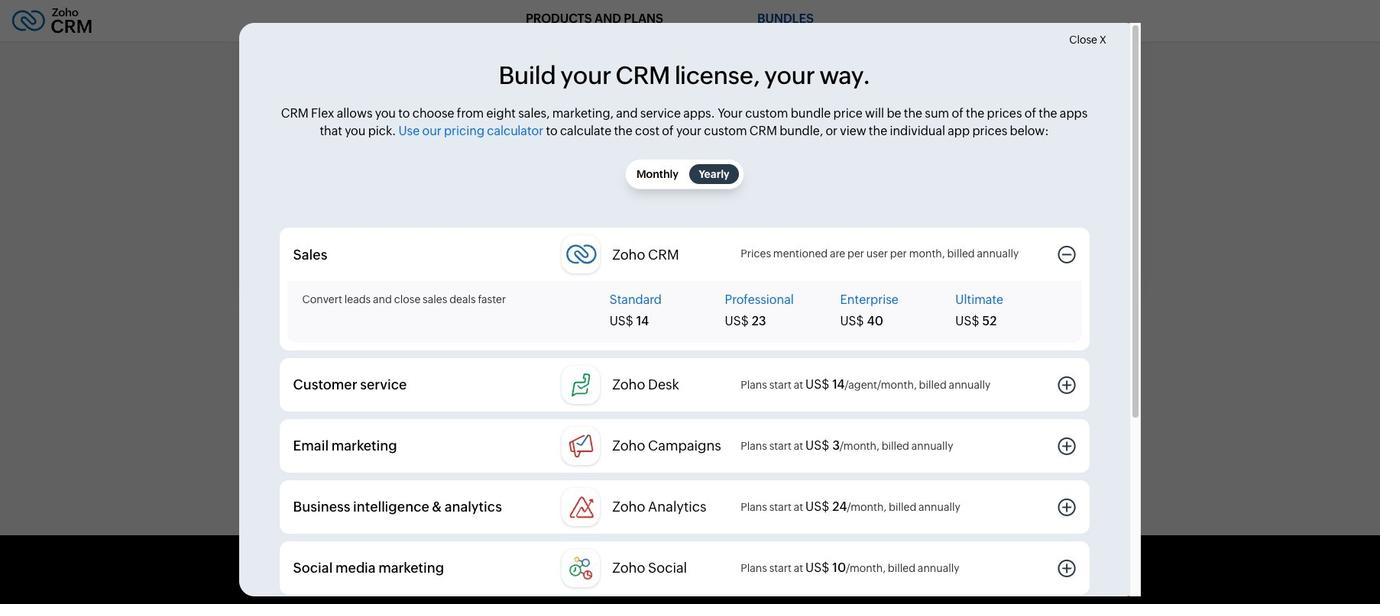 Task type: describe. For each thing, give the bounding box(es) containing it.
zoho crm logo image
[[11, 4, 93, 37]]



Task type: vqa. For each thing, say whether or not it's contained in the screenshot.
one
no



